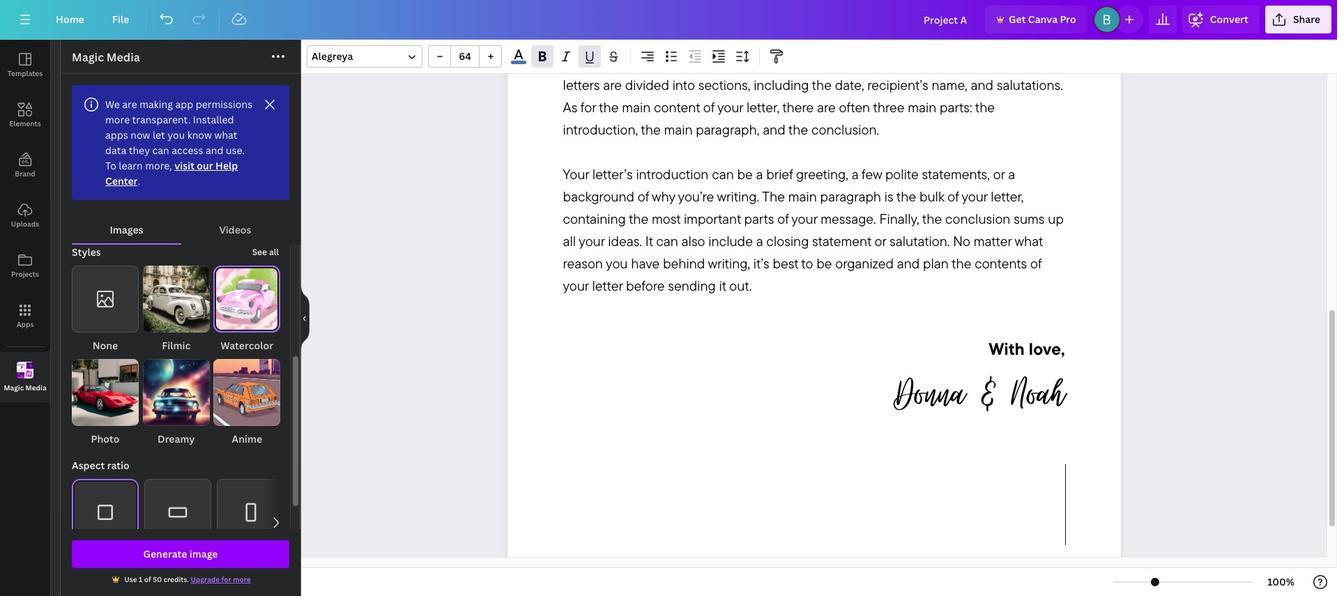 Task type: describe. For each thing, give the bounding box(es) containing it.
upgrade for more link
[[191, 575, 251, 584]]

letter, inside if you're thinking of writing a letter yourself, make your intentions clear from the start. you can be fun and creative or straightforward, depending on your needs. most letters are divided into sections, including the date, recipient's name, and salutations. as for the main content of your letter, there are often three main parts: the introduction, the main paragraph, and the conclusion.
[[747, 99, 780, 116]]

a left few
[[852, 166, 859, 183]]

best
[[773, 255, 799, 272]]

sums
[[1014, 210, 1045, 228]]

statements,
[[922, 166, 990, 183]]

no
[[953, 232, 971, 250]]

Design title text field
[[913, 6, 980, 33]]

your down containing
[[579, 232, 605, 250]]

salutation.
[[890, 232, 950, 250]]

convert button
[[1183, 6, 1260, 33]]

paragraph,
[[696, 121, 760, 138]]

and right the fun
[[655, 54, 678, 71]]

they
[[129, 144, 150, 157]]

the down get
[[1004, 32, 1024, 49]]

the right "parts:"
[[976, 99, 995, 116]]

have
[[631, 255, 660, 272]]

creative
[[681, 54, 729, 71]]

your right on
[[929, 54, 955, 71]]

salutations.
[[997, 76, 1063, 94]]

dreamy
[[158, 432, 195, 446]]

writing.
[[717, 188, 760, 205]]

apps
[[105, 128, 128, 142]]

from
[[974, 32, 1001, 49]]

greeting,
[[796, 166, 849, 183]]

of right 1
[[144, 575, 151, 584]]

all inside your letter's introduction can be a brief greeting, a few polite statements, or a background of why you're writing. the main paragraph is the bulk of your letter, containing the most important parts of your message. finally, the conclusion sums up all your ideas. it can also include a closing statement or salutation. no matter what reason you have behind writing, it's best to be organized and plan the contents of your letter before sending it out.
[[563, 232, 576, 250]]

reason
[[563, 255, 603, 272]]

and down there
[[763, 121, 786, 138]]

your up depending
[[851, 32, 877, 49]]

media inside "button"
[[26, 383, 46, 392]]

your down reason
[[563, 277, 589, 295]]

app
[[175, 98, 193, 111]]

dreamy group
[[143, 359, 210, 447]]

generate image
[[143, 547, 218, 561]]

alegreya
[[312, 50, 353, 63]]

can inside if you're thinking of writing a letter yourself, make your intentions clear from the start. you can be fun and creative or straightforward, depending on your needs. most letters are divided into sections, including the date, recipient's name, and salutations. as for the main content of your letter, there are often three main parts: the introduction, the main paragraph, and the conclusion.
[[589, 54, 611, 71]]

canva
[[1029, 13, 1058, 26]]

a down parts
[[756, 232, 763, 250]]

more inside we are making app permissions more transparent. installed apps now let you know what data they can access and use. to learn more,
[[105, 113, 130, 126]]

1 horizontal spatial magic
[[72, 50, 104, 65]]

parts
[[744, 210, 774, 228]]

none
[[93, 339, 118, 352]]

anime
[[232, 432, 262, 446]]

2 horizontal spatial are
[[817, 99, 836, 116]]

your
[[563, 166, 589, 183]]

clear
[[942, 32, 971, 49]]

aspect
[[72, 459, 105, 472]]

photo group
[[72, 359, 139, 447]]

the down content
[[641, 121, 661, 138]]

generate image button
[[72, 541, 289, 568]]

and down needs.
[[971, 76, 994, 94]]

1
[[139, 575, 142, 584]]

2 horizontal spatial or
[[994, 166, 1005, 183]]

date,
[[835, 76, 864, 94]]

brand
[[15, 169, 35, 179]]

images
[[110, 223, 143, 236]]

fun
[[632, 54, 652, 71]]

finally,
[[880, 210, 920, 228]]

containing
[[563, 210, 626, 228]]

can inside we are making app permissions more transparent. installed apps now let you know what data they can access and use. to learn more,
[[152, 144, 169, 157]]

know
[[187, 128, 212, 142]]

main inside your letter's introduction can be a brief greeting, a few polite statements, or a background of why you're writing. the main paragraph is the bulk of your letter, containing the most important parts of your message. finally, the conclusion sums up all your ideas. it can also include a closing statement or salutation. no matter what reason you have behind writing, it's best to be organized and plan the contents of your letter before sending it out.
[[789, 188, 817, 205]]

your up conclusion
[[962, 188, 988, 205]]

the down bulk
[[923, 210, 942, 228]]

watercolor group
[[214, 266, 281, 354]]

a inside if you're thinking of writing a letter yourself, make your intentions clear from the start. you can be fun and creative or straightforward, depending on your needs. most letters are divided into sections, including the date, recipient's name, and salutations. as for the main content of your letter, there are often three main parts: the introduction, the main paragraph, and the conclusion.
[[720, 32, 727, 49]]

filmic
[[162, 339, 191, 352]]

three
[[873, 99, 905, 116]]

the right is
[[897, 188, 917, 205]]

with love, donna & noa h
[[895, 338, 1065, 423]]

the down there
[[789, 121, 808, 138]]

data
[[105, 144, 126, 157]]

introduction
[[636, 166, 709, 183]]

it's
[[754, 255, 770, 272]]

1 horizontal spatial are
[[603, 76, 622, 94]]

bulk
[[920, 188, 945, 205]]

recipient's
[[868, 76, 929, 94]]

sending
[[668, 277, 716, 295]]

most
[[1001, 54, 1030, 71]]

include
[[709, 232, 753, 250]]

1 horizontal spatial be
[[738, 166, 753, 183]]

also
[[682, 232, 706, 250]]

magic media inside "button"
[[4, 383, 46, 392]]

yourself,
[[764, 32, 813, 49]]

access
[[172, 144, 203, 157]]

home
[[56, 13, 84, 26]]

apps button
[[0, 291, 50, 341]]

of up closing
[[778, 210, 789, 228]]

divided
[[625, 76, 669, 94]]

1 horizontal spatial media
[[107, 50, 140, 65]]

main down recipient's
[[908, 99, 937, 116]]

of left writing
[[663, 32, 674, 49]]

uploads button
[[0, 190, 50, 241]]

center
[[105, 174, 138, 188]]

before
[[626, 277, 665, 295]]

the
[[763, 188, 785, 205]]

see all button
[[252, 245, 279, 259]]

writing
[[677, 32, 717, 49]]

the up it
[[629, 210, 649, 228]]

few
[[862, 166, 882, 183]]

see all
[[252, 246, 279, 258]]

contents
[[975, 255, 1027, 272]]

letters
[[563, 76, 600, 94]]

image
[[190, 547, 218, 561]]

styles
[[72, 245, 101, 259]]

side panel tab list
[[0, 40, 50, 402]]

100%
[[1268, 575, 1295, 589]]

statement
[[813, 232, 872, 250]]

now
[[131, 128, 150, 142]]

as
[[563, 99, 578, 116]]



Task type: vqa. For each thing, say whether or not it's contained in the screenshot.
More button
no



Task type: locate. For each thing, give the bounding box(es) containing it.
we
[[105, 98, 120, 111]]

anime group
[[214, 359, 281, 447]]

why
[[652, 188, 675, 205]]

#3b75c2 image
[[511, 61, 526, 64]]

0 horizontal spatial be
[[614, 54, 629, 71]]

or up the organized
[[875, 232, 887, 250]]

magic media down "apps"
[[4, 383, 46, 392]]

you're up important on the top
[[678, 188, 714, 205]]

magic media button
[[0, 352, 50, 402]]

be left the fun
[[614, 54, 629, 71]]

are inside we are making app permissions more transparent. installed apps now let you know what data they can access and use. to learn more,
[[122, 98, 137, 111]]

all up reason
[[563, 232, 576, 250]]

0 horizontal spatial or
[[732, 54, 744, 71]]

none group
[[72, 266, 139, 354]]

can
[[589, 54, 611, 71], [152, 144, 169, 157], [712, 166, 734, 183], [656, 232, 678, 250]]

a right writing
[[720, 32, 727, 49]]

letter, up sums
[[991, 188, 1024, 205]]

with
[[989, 338, 1025, 359]]

projects button
[[0, 241, 50, 291]]

more,
[[145, 159, 172, 172]]

1 horizontal spatial magic media
[[72, 50, 140, 65]]

and down salutation.
[[897, 255, 920, 272]]

0 horizontal spatial magic media
[[4, 383, 46, 392]]

for right the 'as'
[[581, 99, 596, 116]]

noa
[[1012, 366, 1051, 423]]

letter inside if you're thinking of writing a letter yourself, make your intentions clear from the start. you can be fun and creative or straightforward, depending on your needs. most letters are divided into sections, including the date, recipient's name, and salutations. as for the main content of your letter, there are often three main parts: the introduction, the main paragraph, and the conclusion.
[[731, 32, 761, 49]]

content
[[654, 99, 700, 116]]

on
[[910, 54, 926, 71]]

1 horizontal spatial letter
[[731, 32, 761, 49]]

polite
[[886, 166, 919, 183]]

you inside we are making app permissions more transparent. installed apps now let you know what data they can access and use. to learn more,
[[168, 128, 185, 142]]

including
[[754, 76, 809, 94]]

magic
[[72, 50, 104, 65], [4, 383, 24, 392]]

1 horizontal spatial letter,
[[991, 188, 1024, 205]]

you inside your letter's introduction can be a brief greeting, a few polite statements, or a background of why you're writing. the main paragraph is the bulk of your letter, containing the most important parts of your message. finally, the conclusion sums up all your ideas. it can also include a closing statement or salutation. no matter what reason you have behind writing, it's best to be organized and plan the contents of your letter before sending it out.
[[606, 255, 628, 272]]

main down content
[[664, 121, 693, 138]]

0 vertical spatial or
[[732, 54, 744, 71]]

hide image
[[301, 285, 310, 352]]

be up 'writing.'
[[738, 166, 753, 183]]

0 horizontal spatial for
[[221, 575, 231, 584]]

0 vertical spatial magic
[[72, 50, 104, 65]]

– – number field
[[455, 50, 475, 63]]

there
[[783, 99, 814, 116]]

share
[[1294, 13, 1321, 26]]

of left why at the top of page
[[638, 188, 649, 205]]

get canva pro
[[1009, 13, 1077, 26]]

out.
[[730, 277, 752, 295]]

for right upgrade
[[221, 575, 231, 584]]

and inside we are making app permissions more transparent. installed apps now let you know what data they can access and use. to learn more,
[[206, 144, 224, 157]]

is
[[885, 188, 894, 205]]

you're inside your letter's introduction can be a brief greeting, a few polite statements, or a background of why you're writing. the main paragraph is the bulk of your letter, containing the most important parts of your message. finally, the conclusion sums up all your ideas. it can also include a closing statement or salutation. no matter what reason you have behind writing, it's best to be organized and plan the contents of your letter before sending it out.
[[678, 188, 714, 205]]

you down 'ideas.'
[[606, 255, 628, 272]]

0 vertical spatial you're
[[573, 32, 609, 49]]

background
[[563, 188, 635, 205]]

1 horizontal spatial for
[[581, 99, 596, 116]]

h
[[1051, 366, 1065, 423]]

0 vertical spatial for
[[581, 99, 596, 116]]

1 horizontal spatial what
[[1015, 232, 1043, 250]]

can right it
[[656, 232, 678, 250]]

letter, down including
[[747, 99, 780, 116]]

0 horizontal spatial you're
[[573, 32, 609, 49]]

magic down "apps"
[[4, 383, 24, 392]]

0 horizontal spatial letter
[[592, 277, 623, 295]]

0 vertical spatial what
[[214, 128, 237, 142]]

1 vertical spatial letter
[[592, 277, 623, 295]]

see
[[252, 246, 267, 258]]

can down let
[[152, 144, 169, 157]]

1 vertical spatial or
[[994, 166, 1005, 183]]

use
[[124, 575, 137, 584]]

1 horizontal spatial or
[[875, 232, 887, 250]]

the down no
[[952, 255, 972, 272]]

or inside if you're thinking of writing a letter yourself, make your intentions clear from the start. you can be fun and creative or straightforward, depending on your needs. most letters are divided into sections, including the date, recipient's name, and salutations. as for the main content of your letter, there are often three main parts: the introduction, the main paragraph, and the conclusion.
[[732, 54, 744, 71]]

what
[[214, 128, 237, 142], [1015, 232, 1043, 250]]

2 horizontal spatial be
[[817, 255, 832, 272]]

filmic group
[[143, 266, 210, 354]]

ratio
[[107, 459, 130, 472]]

installed
[[193, 113, 234, 126]]

1 vertical spatial what
[[1015, 232, 1043, 250]]

1 vertical spatial magic media
[[4, 383, 46, 392]]

projects
[[11, 269, 39, 279]]

main down divided
[[622, 99, 651, 116]]

more right upgrade
[[233, 575, 251, 584]]

what up use. at the left of page
[[214, 128, 237, 142]]

0 vertical spatial you
[[168, 128, 185, 142]]

visit
[[175, 159, 195, 172]]

can up 'writing.'
[[712, 166, 734, 183]]

magic inside "button"
[[4, 383, 24, 392]]

1 vertical spatial media
[[26, 383, 46, 392]]

it
[[719, 277, 726, 295]]

1 vertical spatial you're
[[678, 188, 714, 205]]

are left often
[[817, 99, 836, 116]]

it
[[646, 232, 653, 250]]

depending
[[842, 54, 907, 71]]

convert
[[1211, 13, 1249, 26]]

0 horizontal spatial what
[[214, 128, 237, 142]]

can right the "you"
[[589, 54, 611, 71]]

media down "apps"
[[26, 383, 46, 392]]

brief
[[767, 166, 793, 183]]

credits.
[[164, 575, 189, 584]]

a up sums
[[1009, 166, 1016, 183]]

0 vertical spatial more
[[105, 113, 130, 126]]

your up paragraph,
[[718, 99, 744, 116]]

1 horizontal spatial more
[[233, 575, 251, 584]]

alegreya button
[[307, 45, 423, 68]]

group
[[428, 45, 502, 68]]

1 horizontal spatial all
[[563, 232, 576, 250]]

all right see
[[269, 246, 279, 258]]

1 vertical spatial letter,
[[991, 188, 1024, 205]]

the left date,
[[812, 76, 832, 94]]

upgrade
[[191, 575, 220, 584]]

closing
[[767, 232, 809, 250]]

2 vertical spatial be
[[817, 255, 832, 272]]

main right the
[[789, 188, 817, 205]]

and up our
[[206, 144, 224, 157]]

letter inside your letter's introduction can be a brief greeting, a few polite statements, or a background of why you're writing. the main paragraph is the bulk of your letter, containing the most important parts of your message. finally, the conclusion sums up all your ideas. it can also include a closing statement or salutation. no matter what reason you have behind writing, it's best to be organized and plan the contents of your letter before sending it out.
[[592, 277, 623, 295]]

main
[[622, 99, 651, 116], [908, 99, 937, 116], [664, 121, 693, 138], [789, 188, 817, 205]]

all inside button
[[269, 246, 279, 258]]

more up apps
[[105, 113, 130, 126]]

0 vertical spatial letter
[[731, 32, 761, 49]]

intentions
[[880, 32, 939, 49]]

50
[[153, 575, 162, 584]]

of right contents
[[1031, 255, 1042, 272]]

be inside if you're thinking of writing a letter yourself, make your intentions clear from the start. you can be fun and creative or straightforward, depending on your needs. most letters are divided into sections, including the date, recipient's name, and salutations. as for the main content of your letter, there are often three main parts: the introduction, the main paragraph, and the conclusion.
[[614, 54, 629, 71]]

0 horizontal spatial all
[[269, 246, 279, 258]]

are right we
[[122, 98, 137, 111]]

writing,
[[708, 255, 751, 272]]

main menu bar
[[0, 0, 1338, 40]]

of down sections,
[[704, 99, 715, 116]]

brand button
[[0, 140, 50, 190]]

0 vertical spatial media
[[107, 50, 140, 65]]

1 vertical spatial you
[[606, 255, 628, 272]]

what inside your letter's introduction can be a brief greeting, a few polite statements, or a background of why you're writing. the main paragraph is the bulk of your letter, containing the most important parts of your message. finally, the conclusion sums up all your ideas. it can also include a closing statement or salutation. no matter what reason you have behind writing, it's best to be organized and plan the contents of your letter before sending it out.
[[1015, 232, 1043, 250]]

more
[[105, 113, 130, 126], [233, 575, 251, 584]]

&
[[979, 366, 999, 423]]

your
[[851, 32, 877, 49], [929, 54, 955, 71], [718, 99, 744, 116], [962, 188, 988, 205], [792, 210, 818, 228], [579, 232, 605, 250], [563, 277, 589, 295]]

love,
[[1029, 338, 1065, 359]]

make
[[817, 32, 848, 49]]

be right to
[[817, 255, 832, 272]]

use.
[[226, 144, 245, 157]]

0 horizontal spatial more
[[105, 113, 130, 126]]

0 vertical spatial be
[[614, 54, 629, 71]]

the
[[1004, 32, 1024, 49], [812, 76, 832, 94], [599, 99, 619, 116], [976, 99, 995, 116], [641, 121, 661, 138], [789, 121, 808, 138], [897, 188, 917, 205], [629, 210, 649, 228], [923, 210, 942, 228], [952, 255, 972, 272]]

you're right if
[[573, 32, 609, 49]]

1 horizontal spatial you're
[[678, 188, 714, 205]]

0 horizontal spatial are
[[122, 98, 137, 111]]

0 horizontal spatial letter,
[[747, 99, 780, 116]]

1 vertical spatial for
[[221, 575, 231, 584]]

thinking
[[612, 32, 660, 49]]

generate
[[143, 547, 187, 561]]

0 vertical spatial magic media
[[72, 50, 140, 65]]

ideas.
[[608, 232, 642, 250]]

file button
[[101, 6, 140, 33]]

your up closing
[[792, 210, 818, 228]]

letter, inside your letter's introduction can be a brief greeting, a few polite statements, or a background of why you're writing. the main paragraph is the bulk of your letter, containing the most important parts of your message. finally, the conclusion sums up all your ideas. it can also include a closing statement or salutation. no matter what reason you have behind writing, it's best to be organized and plan the contents of your letter before sending it out.
[[991, 188, 1024, 205]]

or
[[732, 54, 744, 71], [994, 166, 1005, 183], [875, 232, 887, 250]]

1 vertical spatial be
[[738, 166, 753, 183]]

what inside we are making app permissions more transparent. installed apps now let you know what data they can access and use. to learn more,
[[214, 128, 237, 142]]

name,
[[932, 76, 968, 94]]

videos
[[219, 223, 251, 236]]

letter left yourself,
[[731, 32, 761, 49]]

message.
[[821, 210, 876, 228]]

media down the file popup button
[[107, 50, 140, 65]]

and inside your letter's introduction can be a brief greeting, a few polite statements, or a background of why you're writing. the main paragraph is the bulk of your letter, containing the most important parts of your message. finally, the conclusion sums up all your ideas. it can also include a closing statement or salutation. no matter what reason you have behind writing, it's best to be organized and plan the contents of your letter before sending it out.
[[897, 255, 920, 272]]

conclusion.
[[812, 121, 880, 138]]

images button
[[72, 217, 181, 243]]

0 vertical spatial letter,
[[747, 99, 780, 116]]

up
[[1048, 210, 1064, 228]]

1 vertical spatial magic
[[4, 383, 24, 392]]

get
[[1009, 13, 1026, 26]]

you're
[[573, 32, 609, 49], [678, 188, 714, 205]]

for inside if you're thinking of writing a letter yourself, make your intentions clear from the start. you can be fun and creative or straightforward, depending on your needs. most letters are divided into sections, including the date, recipient's name, and salutations. as for the main content of your letter, there are often three main parts: the introduction, the main paragraph, and the conclusion.
[[581, 99, 596, 116]]

straightforward,
[[747, 54, 838, 71]]

learn
[[119, 159, 143, 172]]

2 vertical spatial or
[[875, 232, 887, 250]]

sections,
[[699, 76, 751, 94]]

use 1 of 50 credits. upgrade for more
[[124, 575, 251, 584]]

a left 'brief'
[[756, 166, 763, 183]]

all
[[563, 232, 576, 250], [269, 246, 279, 258]]

introduction,
[[563, 121, 638, 138]]

into
[[673, 76, 695, 94]]

or up sections,
[[732, 54, 744, 71]]

are right 'letters'
[[603, 76, 622, 94]]

of right bulk
[[948, 188, 959, 205]]

conclusion
[[946, 210, 1011, 228]]

0 horizontal spatial media
[[26, 383, 46, 392]]

letter down reason
[[592, 277, 623, 295]]

if
[[563, 32, 570, 49]]

parts:
[[940, 99, 973, 116]]

visit our help center
[[105, 159, 238, 188]]

0 horizontal spatial you
[[168, 128, 185, 142]]

0 horizontal spatial magic
[[4, 383, 24, 392]]

the up introduction,
[[599, 99, 619, 116]]

magic down the home link
[[72, 50, 104, 65]]

behind
[[663, 255, 705, 272]]

or right statements,
[[994, 166, 1005, 183]]

templates button
[[0, 40, 50, 90]]

making
[[140, 98, 173, 111]]

what down sums
[[1015, 232, 1043, 250]]

you right let
[[168, 128, 185, 142]]

1 vertical spatial more
[[233, 575, 251, 584]]

share button
[[1266, 6, 1332, 33]]

you're inside if you're thinking of writing a letter yourself, make your intentions clear from the start. you can be fun and creative or straightforward, depending on your needs. most letters are divided into sections, including the date, recipient's name, and salutations. as for the main content of your letter, there are often three main parts: the introduction, the main paragraph, and the conclusion.
[[573, 32, 609, 49]]

magic media down the file popup button
[[72, 50, 140, 65]]

100% button
[[1259, 571, 1304, 594]]

1 horizontal spatial you
[[606, 255, 628, 272]]

permissions
[[196, 98, 253, 111]]



